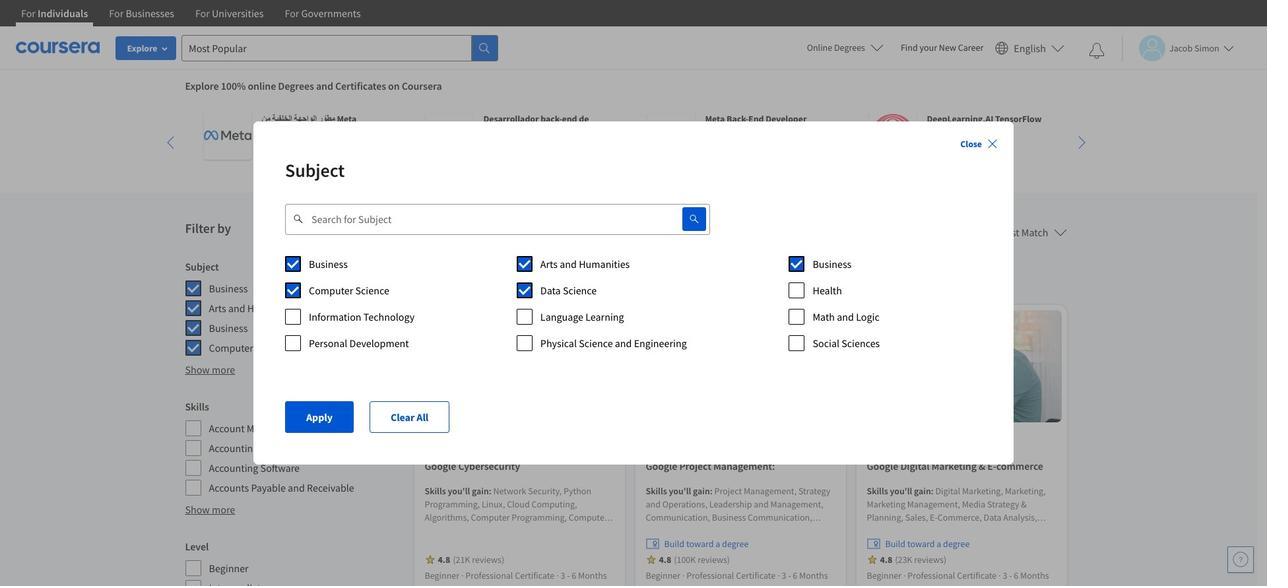 Task type: describe. For each thing, give the bounding box(es) containing it.
commerce
[[997, 460, 1044, 473]]

1 3 from the left
[[561, 570, 565, 582]]

subject group
[[185, 259, 401, 356]]

career
[[958, 42, 984, 53]]

explore 100% online degrees and certificates on coursera
[[185, 79, 442, 92]]

popular"
[[589, 219, 660, 243]]

5 · from the left
[[904, 570, 906, 582]]

accounting software
[[209, 461, 300, 475]]

6 for google digital marketing & e-commerce
[[1014, 570, 1019, 582]]

1 · from the left
[[461, 570, 464, 582]]

skills you'll gain : for google project management:
[[646, 486, 715, 497]]

1 4.8 from the left
[[438, 554, 450, 566]]

degrees
[[278, 79, 314, 92]]

information
[[309, 310, 361, 323]]

gain for google project management:
[[693, 486, 710, 497]]

algorithms,
[[425, 512, 469, 524]]

(23k
[[895, 554, 913, 566]]

100%
[[221, 79, 246, 92]]

python
[[564, 486, 592, 497]]

certificate for google digital marketing & e-commerce
[[957, 570, 997, 582]]

4.8 (21k reviews)
[[438, 554, 504, 566]]

desarrollador back-end de meta link
[[412, 99, 624, 173]]

مطوّر الواجهة الخلفية من meta link
[[190, 99, 402, 173]]

google cybersecurity link
[[425, 458, 614, 474]]

cryptography,
[[547, 525, 602, 537]]

receivable
[[307, 481, 354, 494]]

for for individuals
[[21, 7, 36, 20]]

show more button for accounts
[[185, 502, 235, 518]]

close
[[961, 138, 982, 150]]

arts and humanities inside the select subject options element
[[541, 257, 630, 271]]

on
[[388, 79, 400, 92]]

build toward a degree for project
[[664, 538, 749, 550]]

apply button
[[285, 401, 354, 433]]

english
[[1014, 41, 1046, 54]]

security,
[[528, 486, 562, 497]]

data
[[541, 284, 561, 297]]

filter
[[185, 220, 215, 236]]

universities
[[212, 7, 264, 20]]

account
[[209, 422, 245, 435]]

sciences
[[842, 337, 880, 350]]

accounts payable and receivable
[[209, 481, 354, 494]]

a for marketing
[[937, 538, 942, 550]]

results
[[455, 219, 509, 243]]

show for computer
[[185, 363, 210, 376]]

1 6 from the left
[[572, 570, 577, 582]]

humanities inside subject group
[[247, 302, 298, 315]]

accounting for accounting software
[[209, 461, 258, 475]]

cloud
[[507, 499, 530, 511]]

degree for marketing
[[943, 538, 970, 550]]

3 · from the left
[[683, 570, 685, 582]]

beginner inside level group
[[209, 562, 249, 575]]

find your new career link
[[894, 40, 990, 56]]

apply
[[306, 411, 333, 424]]

build toward a degree for digital
[[886, 538, 970, 550]]

clear all button
[[758, 267, 805, 288]]

: for google project management:
[[710, 486, 713, 497]]

coursera image
[[16, 37, 100, 58]]

meta back-end developer link
[[634, 99, 845, 173]]

arts and humanities button
[[476, 267, 582, 288]]

show notifications image
[[1089, 43, 1105, 59]]

more for accounts payable and receivable
[[212, 503, 235, 516]]

technology
[[364, 310, 415, 323]]

by
[[217, 220, 231, 236]]

humanities inside the select subject options element
[[579, 257, 630, 271]]

learning
[[586, 310, 624, 323]]

de
[[579, 113, 589, 125]]

logic
[[856, 310, 880, 323]]

meta for مطوّر الواجهة الخلفية من meta
[[337, 113, 357, 125]]

incident
[[458, 525, 490, 537]]

coursera
[[402, 79, 442, 92]]

architecture,
[[460, 552, 509, 563]]

businesses
[[126, 7, 174, 20]]

google cybersecurity
[[425, 460, 520, 473]]

google project management:
[[646, 460, 775, 473]]

4.8 (23k reviews)
[[880, 554, 947, 566]]

management
[[247, 422, 305, 435]]

meta image for مطوّر الواجهة الخلفية من meta
[[204, 112, 251, 160]]

show more for computer science
[[185, 363, 235, 376]]

linux,
[[482, 499, 505, 511]]

reviews) for google digital marketing & e-commerce
[[915, 554, 947, 566]]

الخلفية
[[272, 113, 292, 125]]

: for google digital marketing & e-commerce
[[931, 486, 934, 497]]

arts and humanities inside button
[[485, 271, 563, 283]]

language
[[541, 310, 584, 323]]

close button
[[955, 132, 1003, 156]]

1 - from the left
[[567, 570, 570, 582]]

social sciences
[[813, 337, 880, 350]]

developer inside 'link'
[[766, 113, 807, 125]]

english button
[[990, 26, 1070, 69]]

certificates
[[335, 79, 386, 92]]

for governments
[[285, 7, 361, 20]]

math
[[813, 310, 835, 323]]

project
[[680, 460, 712, 473]]

end
[[562, 113, 577, 125]]

months for google project management:
[[800, 570, 828, 582]]

data science
[[541, 284, 597, 297]]

show for accounts
[[185, 503, 210, 516]]

&
[[979, 460, 986, 473]]

subject dialog
[[254, 121, 1014, 465]]

your
[[920, 42, 938, 53]]

build for digital
[[886, 538, 906, 550]]

leadership
[[469, 538, 511, 550]]

more for computer science
[[212, 363, 235, 376]]

4.8 for google project management:
[[659, 554, 672, 566]]

4.8 (100k reviews)
[[659, 554, 730, 566]]

gain for google digital marketing & e-commerce
[[914, 486, 931, 497]]

individuals
[[38, 7, 88, 20]]

1 reviews) from the left
[[472, 554, 504, 566]]

and inside arts and humanities button
[[502, 271, 516, 283]]

1 beginner · professional certificate · 3 - 6 months from the left
[[425, 570, 607, 582]]

clear for clear all
[[766, 271, 786, 283]]

0 horizontal spatial network
[[425, 552, 458, 563]]

- for google digital marketing & e-commerce
[[1010, 570, 1012, 582]]

deeplearning.ai image
[[869, 112, 917, 160]]

professional for google project management:
[[687, 570, 734, 582]]

you'll for google digital marketing & e-commerce
[[890, 486, 913, 497]]

4.8 for google digital marketing & e-commerce
[[880, 554, 893, 566]]

deeplearning.ai tensorflow developer deeplearning.ai
[[927, 113, 1042, 151]]

"most
[[538, 219, 585, 243]]

مطوّر
[[319, 113, 335, 125]]

select subject options element
[[285, 251, 982, 370]]

and inside subject group
[[228, 302, 245, 315]]

desarrollador
[[484, 113, 539, 125]]

clear all button
[[370, 401, 450, 433]]

back-
[[727, 113, 749, 125]]

banner navigation
[[11, 0, 371, 36]]

clear all
[[766, 271, 797, 283]]

professional for google digital marketing & e-commerce
[[908, 570, 956, 582]]

e-
[[988, 460, 997, 473]]

meta back-end developer
[[705, 113, 807, 125]]

level
[[185, 540, 209, 553]]

sql
[[584, 552, 599, 563]]

subject inside group
[[185, 260, 219, 273]]

1 skills you'll gain : from the left
[[425, 486, 493, 497]]

level group
[[185, 539, 401, 586]]

6,653
[[409, 219, 452, 243]]

subject inside dialog
[[285, 158, 345, 182]]

1 professional from the left
[[466, 570, 513, 582]]

end
[[749, 113, 764, 125]]

arts inside subject group
[[209, 302, 226, 315]]

1 : from the left
[[489, 486, 492, 497]]

development
[[350, 337, 409, 350]]

and inside network security, python programming, linux, cloud computing, algorithms, computer programming, computer security incident management, cryptography, databases, leadership and management, network architecture, risk management, sql
[[513, 538, 528, 550]]

you'll for google project management:
[[669, 486, 691, 497]]

meta image for desarrollador back-end de meta
[[425, 112, 473, 160]]



Task type: vqa. For each thing, say whether or not it's contained in the screenshot.
Skills you'll gain :
yes



Task type: locate. For each thing, give the bounding box(es) containing it.
google inside "google cybersecurity" link
[[425, 460, 456, 473]]

1 vertical spatial clear
[[391, 411, 415, 424]]

0 vertical spatial developer
[[766, 113, 807, 125]]

months
[[578, 570, 607, 582], [800, 570, 828, 582], [1021, 570, 1049, 582]]

accounting up accounts
[[209, 461, 258, 475]]

2 horizontal spatial reviews)
[[915, 554, 947, 566]]

network down databases,
[[425, 552, 458, 563]]

1 a from the left
[[716, 538, 720, 550]]

subject
[[285, 158, 345, 182], [185, 260, 219, 273]]

2 vertical spatial arts
[[209, 302, 226, 315]]

1 horizontal spatial :
[[710, 486, 713, 497]]

0 horizontal spatial build toward a degree
[[664, 538, 749, 550]]

2 horizontal spatial 3
[[1003, 570, 1008, 582]]

degree for management:
[[722, 538, 749, 550]]

back-
[[541, 113, 562, 125]]

0 horizontal spatial google
[[425, 460, 456, 473]]

2 horizontal spatial humanities
[[579, 257, 630, 271]]

0 vertical spatial network
[[493, 486, 526, 497]]

more up account
[[212, 363, 235, 376]]

:
[[489, 486, 492, 497], [710, 486, 713, 497], [931, 486, 934, 497]]

build for project
[[664, 538, 685, 550]]

programming, down computing,
[[512, 512, 567, 524]]

3 reviews) from the left
[[915, 554, 947, 566]]

subject down filter
[[185, 260, 219, 273]]

google
[[425, 460, 456, 473], [646, 460, 678, 473], [867, 460, 899, 473]]

1 horizontal spatial reviews)
[[698, 554, 730, 566]]

2 horizontal spatial professional
[[908, 570, 956, 582]]

google project management: link
[[646, 458, 835, 474]]

1 vertical spatial show
[[185, 503, 210, 516]]

tensorflow
[[996, 113, 1042, 125]]

1 build from the left
[[664, 538, 685, 550]]

a up 4.8 (23k reviews)
[[937, 538, 942, 550]]

4.8 left (23k
[[880, 554, 893, 566]]

clear left all on the bottom left of page
[[391, 411, 415, 424]]

2 show more button from the top
[[185, 502, 235, 518]]

certificate for google project management:
[[736, 570, 776, 582]]

humanities left information
[[247, 302, 298, 315]]

beginner · professional certificate · 3 - 6 months down 4.8 (23k reviews)
[[867, 570, 1049, 582]]

1 horizontal spatial 4.8
[[659, 554, 672, 566]]

computer inside the select subject options element
[[309, 284, 353, 297]]

0 horizontal spatial you'll
[[448, 486, 470, 497]]

1 vertical spatial developer
[[927, 126, 968, 138]]

2 for from the left
[[109, 7, 124, 20]]

for left individuals at the top left
[[21, 7, 36, 20]]

2 horizontal spatial gain
[[914, 486, 931, 497]]

health
[[813, 284, 842, 297]]

2 google from the left
[[646, 460, 678, 473]]

computing,
[[532, 499, 577, 511]]

(21k
[[453, 554, 470, 566]]

1 months from the left
[[578, 570, 607, 582]]

0 horizontal spatial humanities
[[247, 302, 298, 315]]

- for google project management:
[[788, 570, 791, 582]]

google left digital
[[867, 460, 899, 473]]

for
[[512, 219, 535, 243]]

reviews) for google project management:
[[698, 554, 730, 566]]

2 certificate from the left
[[736, 570, 776, 582]]

humanities up data
[[518, 271, 563, 283]]

risk
[[511, 552, 527, 563]]

for for universities
[[195, 7, 210, 20]]

programming, up algorithms, at the left bottom
[[425, 499, 480, 511]]

1 deeplearning.ai from the top
[[927, 113, 994, 125]]

network security, python programming, linux, cloud computing, algorithms, computer programming, computer security incident management, cryptography, databases, leadership and management, network architecture, risk management, sql
[[425, 486, 608, 563]]

2 toward from the left
[[908, 538, 935, 550]]

meta image inside 'link'
[[647, 112, 695, 160]]

0 horizontal spatial meta
[[337, 113, 357, 125]]

1 show more from the top
[[185, 363, 235, 376]]

2 reviews) from the left
[[698, 554, 730, 566]]

0 horizontal spatial degree
[[722, 538, 749, 550]]

for
[[21, 7, 36, 20], [109, 7, 124, 20], [195, 7, 210, 20], [285, 7, 299, 20]]

degree up 4.8 (100k reviews)
[[722, 538, 749, 550]]

and inside skills group
[[288, 481, 305, 494]]

business
[[309, 257, 348, 271], [813, 257, 852, 271], [209, 282, 248, 295], [209, 322, 248, 335]]

computer inside subject group
[[209, 341, 253, 355]]

1 horizontal spatial -
[[788, 570, 791, 582]]

3 for google digital marketing & e-commerce
[[1003, 570, 1008, 582]]

accounting down account
[[209, 442, 258, 455]]

1 build toward a degree from the left
[[664, 538, 749, 550]]

3 for google project management:
[[782, 570, 786, 582]]

for for businesses
[[109, 7, 124, 20]]

1 accounting from the top
[[209, 442, 258, 455]]

1 horizontal spatial humanities
[[518, 271, 563, 283]]

: down marketing
[[931, 486, 934, 497]]

1 horizontal spatial google
[[646, 460, 678, 473]]

engineering
[[634, 337, 687, 350]]

0 horizontal spatial -
[[567, 570, 570, 582]]

toward up 4.8 (100k reviews)
[[687, 538, 714, 550]]

account management
[[209, 422, 305, 435]]

arts
[[541, 257, 558, 271], [485, 271, 500, 283], [209, 302, 226, 315]]

professional down 4.8 (100k reviews)
[[687, 570, 734, 582]]

social
[[813, 337, 840, 350]]

3 6 from the left
[[1014, 570, 1019, 582]]

1 horizontal spatial 6
[[793, 570, 798, 582]]

for left "businesses"
[[109, 7, 124, 20]]

2 meta image from the left
[[425, 112, 473, 160]]

2 skills you'll gain : from the left
[[646, 486, 715, 497]]

2 horizontal spatial 6
[[1014, 570, 1019, 582]]

you'll down google cybersecurity
[[448, 486, 470, 497]]

1 horizontal spatial certificate
[[736, 570, 776, 582]]

0 horizontal spatial skills you'll gain :
[[425, 486, 493, 497]]

2 degree from the left
[[943, 538, 970, 550]]

2 horizontal spatial meta
[[705, 113, 725, 125]]

show up level
[[185, 503, 210, 516]]

0 vertical spatial subject
[[285, 158, 345, 182]]

programming,
[[425, 499, 480, 511], [512, 512, 567, 524]]

for left governments
[[285, 7, 299, 20]]

google for google digital marketing & e-commerce
[[867, 460, 899, 473]]

professional
[[466, 570, 513, 582], [687, 570, 734, 582], [908, 570, 956, 582]]

clear inside clear all button
[[766, 271, 786, 283]]

2 beginner · professional certificate · 3 - 6 months from the left
[[646, 570, 828, 582]]

a up 4.8 (100k reviews)
[[716, 538, 720, 550]]

accounts
[[209, 481, 249, 494]]

0 horizontal spatial build
[[664, 538, 685, 550]]

0 horizontal spatial professional
[[466, 570, 513, 582]]

2 horizontal spatial :
[[931, 486, 934, 497]]

accounting for accounting
[[209, 442, 258, 455]]

1 horizontal spatial network
[[493, 486, 526, 497]]

show more button
[[185, 362, 235, 378], [185, 502, 235, 518]]

1 horizontal spatial degree
[[943, 538, 970, 550]]

meta right مطوّر
[[337, 113, 357, 125]]

show more
[[185, 363, 235, 376], [185, 503, 235, 516]]

physical science and engineering
[[541, 337, 687, 350]]

3 meta image from the left
[[647, 112, 695, 160]]

0 vertical spatial programming,
[[425, 499, 480, 511]]

science down learning at the left
[[579, 337, 613, 350]]

show more button up account
[[185, 362, 235, 378]]

clear inside clear all button
[[391, 411, 415, 424]]

1 certificate from the left
[[515, 570, 555, 582]]

find
[[901, 42, 918, 53]]

for universities
[[195, 7, 264, 20]]

1 meta image from the left
[[204, 112, 251, 160]]

0 horizontal spatial beginner · professional certificate · 3 - 6 months
[[425, 570, 607, 582]]

software
[[261, 461, 300, 475]]

1 for from the left
[[21, 7, 36, 20]]

3 skills you'll gain : from the left
[[867, 486, 936, 497]]

online
[[248, 79, 276, 92]]

toward
[[687, 538, 714, 550], [908, 538, 935, 550]]

meta inside desarrollador back-end de meta
[[484, 126, 503, 138]]

1 google from the left
[[425, 460, 456, 473]]

skills group
[[185, 399, 401, 496]]

personal development
[[309, 337, 409, 350]]

3 - from the left
[[1010, 570, 1012, 582]]

professional down 4.8 (23k reviews)
[[908, 570, 956, 582]]

3 4.8 from the left
[[880, 554, 893, 566]]

2 horizontal spatial meta image
[[647, 112, 695, 160]]

physical
[[541, 337, 577, 350]]

: up linux,
[[489, 486, 492, 497]]

1 toward from the left
[[687, 538, 714, 550]]

2 · from the left
[[557, 570, 559, 582]]

filter by
[[185, 220, 231, 236]]

1 more from the top
[[212, 363, 235, 376]]

3 : from the left
[[931, 486, 934, 497]]

1 show more button from the top
[[185, 362, 235, 378]]

1 vertical spatial accounting
[[209, 461, 258, 475]]

0 horizontal spatial clear
[[391, 411, 415, 424]]

reviews)
[[472, 554, 504, 566], [698, 554, 730, 566], [915, 554, 947, 566]]

0 vertical spatial clear
[[766, 271, 786, 283]]

2 6 from the left
[[793, 570, 798, 582]]

subject down مطوّر الواجهة الخلفية من meta
[[285, 158, 345, 182]]

reviews) down leadership
[[472, 554, 504, 566]]

1 horizontal spatial build
[[886, 538, 906, 550]]

1 horizontal spatial toward
[[908, 538, 935, 550]]

2 - from the left
[[788, 570, 791, 582]]

3 3 from the left
[[1003, 570, 1008, 582]]

show up account
[[185, 363, 210, 376]]

6 · from the left
[[999, 570, 1001, 582]]

2 vertical spatial humanities
[[247, 302, 298, 315]]

0 horizontal spatial 4.8
[[438, 554, 450, 566]]

2 horizontal spatial months
[[1021, 570, 1049, 582]]

humanities down 'popular"'
[[579, 257, 630, 271]]

google digital marketing & e-commerce link
[[867, 458, 1057, 474]]

computer science inside subject group
[[209, 341, 289, 355]]

arts and humanities inside subject group
[[209, 302, 298, 315]]

gain down digital
[[914, 486, 931, 497]]

google left project
[[646, 460, 678, 473]]

0 horizontal spatial computer science
[[209, 341, 289, 355]]

2 accounting from the top
[[209, 461, 258, 475]]

0 horizontal spatial meta image
[[204, 112, 251, 160]]

beginner · professional certificate · 3 - 6 months for google project management:
[[646, 570, 828, 582]]

1 horizontal spatial professional
[[687, 570, 734, 582]]

1 vertical spatial more
[[212, 503, 235, 516]]

0 vertical spatial show more button
[[185, 362, 235, 378]]

google for google cybersecurity
[[425, 460, 456, 473]]

1 show from the top
[[185, 363, 210, 376]]

0 vertical spatial more
[[212, 363, 235, 376]]

math and logic
[[813, 310, 880, 323]]

all
[[417, 411, 429, 424]]

arts inside arts and humanities button
[[485, 271, 500, 283]]

1 horizontal spatial computer science
[[309, 284, 389, 297]]

developer right end
[[766, 113, 807, 125]]

meta image for meta back-end developer
[[647, 112, 695, 160]]

1 horizontal spatial months
[[800, 570, 828, 582]]

accounting
[[209, 442, 258, 455], [209, 461, 258, 475]]

beginner · professional certificate · 3 - 6 months down the risk
[[425, 570, 607, 582]]

1 horizontal spatial a
[[937, 538, 942, 550]]

2 more from the top
[[212, 503, 235, 516]]

2 professional from the left
[[687, 570, 734, 582]]

2 build from the left
[[886, 538, 906, 550]]

show more button down accounts
[[185, 502, 235, 518]]

1 horizontal spatial skills you'll gain :
[[646, 486, 715, 497]]

1 vertical spatial humanities
[[518, 271, 563, 283]]

professional down architecture,
[[466, 570, 513, 582]]

3 months from the left
[[1021, 570, 1049, 582]]

beginner · professional certificate · 3 - 6 months for google digital marketing & e-commerce
[[867, 570, 1049, 582]]

0 horizontal spatial arts
[[209, 302, 226, 315]]

مطوّر الواجهة الخلفية من meta
[[262, 113, 357, 125]]

1 horizontal spatial meta image
[[425, 112, 473, 160]]

0 vertical spatial accounting
[[209, 442, 258, 455]]

skills inside group
[[185, 400, 209, 413]]

all
[[787, 271, 797, 283]]

meta image
[[204, 112, 251, 160], [425, 112, 473, 160], [647, 112, 695, 160]]

3 for from the left
[[195, 7, 210, 20]]

reviews) right (23k
[[915, 554, 947, 566]]

more down accounts
[[212, 503, 235, 516]]

2 3 from the left
[[782, 570, 786, 582]]

1 gain from the left
[[472, 486, 489, 497]]

clear all
[[391, 411, 429, 424]]

1 horizontal spatial developer
[[927, 126, 968, 138]]

0 horizontal spatial 3
[[561, 570, 565, 582]]

show more for accounts payable and receivable
[[185, 503, 235, 516]]

3 you'll from the left
[[890, 486, 913, 497]]

arts inside the select subject options element
[[541, 257, 558, 271]]

humanities inside button
[[518, 271, 563, 283]]

2 you'll from the left
[[669, 486, 691, 497]]

1 vertical spatial network
[[425, 552, 458, 563]]

0 vertical spatial show
[[185, 363, 210, 376]]

2 gain from the left
[[693, 486, 710, 497]]

2 show from the top
[[185, 503, 210, 516]]

science left personal
[[255, 341, 289, 355]]

computer
[[309, 284, 353, 297], [209, 341, 253, 355], [471, 512, 510, 524], [569, 512, 608, 524]]

computer science inside the select subject options element
[[309, 284, 389, 297]]

meta for desarrollador back-end de meta
[[484, 126, 503, 138]]

developer
[[766, 113, 807, 125], [927, 126, 968, 138]]

new
[[939, 42, 957, 53]]

degree
[[722, 538, 749, 550], [943, 538, 970, 550]]

2 horizontal spatial arts
[[541, 257, 558, 271]]

network up cloud
[[493, 486, 526, 497]]

1 horizontal spatial programming,
[[512, 512, 567, 524]]

gain down project
[[693, 486, 710, 497]]

toward up 4.8 (23k reviews)
[[908, 538, 935, 550]]

developer inside deeplearning.ai tensorflow developer deeplearning.ai
[[927, 126, 968, 138]]

clear
[[766, 271, 786, 283], [391, 411, 415, 424]]

4 · from the left
[[778, 570, 780, 582]]

for for governments
[[285, 7, 299, 20]]

meta down desarrollador
[[484, 126, 503, 138]]

0 horizontal spatial a
[[716, 538, 720, 550]]

show more up account
[[185, 363, 235, 376]]

science inside subject group
[[255, 341, 289, 355]]

google for google project management:
[[646, 460, 678, 473]]

1 vertical spatial arts and humanities
[[485, 271, 563, 283]]

1 vertical spatial show more
[[185, 503, 235, 516]]

beginner · professional certificate · 3 - 6 months down 4.8 (100k reviews)
[[646, 570, 828, 582]]

1 vertical spatial arts
[[485, 271, 500, 283]]

humanities
[[579, 257, 630, 271], [518, 271, 563, 283], [247, 302, 298, 315]]

2 vertical spatial management,
[[529, 552, 582, 563]]

0 vertical spatial management,
[[492, 525, 545, 537]]

None search field
[[182, 35, 498, 61]]

gain up linux,
[[472, 486, 489, 497]]

2 deeplearning.ai from the top
[[927, 139, 991, 151]]

1 horizontal spatial you'll
[[669, 486, 691, 497]]

1 vertical spatial show more button
[[185, 502, 235, 518]]

meta inside 'link'
[[705, 113, 725, 125]]

science up information technology
[[356, 284, 389, 297]]

1 horizontal spatial subject
[[285, 158, 345, 182]]

4 for from the left
[[285, 7, 299, 20]]

0 horizontal spatial developer
[[766, 113, 807, 125]]

من
[[262, 113, 270, 125]]

payable
[[251, 481, 286, 494]]

months for google digital marketing & e-commerce
[[1021, 570, 1049, 582]]

a
[[716, 538, 720, 550], [937, 538, 942, 550]]

show more down accounts
[[185, 503, 235, 516]]

0 horizontal spatial months
[[578, 570, 607, 582]]

information technology
[[309, 310, 415, 323]]

personal
[[309, 337, 348, 350]]

you'll down digital
[[890, 486, 913, 497]]

الواجهة
[[294, 113, 317, 125]]

1 degree from the left
[[722, 538, 749, 550]]

skills you'll gain : down digital
[[867, 486, 936, 497]]

3 gain from the left
[[914, 486, 931, 497]]

4.8 left (100k
[[659, 554, 672, 566]]

marketing
[[932, 460, 977, 473]]

2 4.8 from the left
[[659, 554, 672, 566]]

for left "universities" at the left top
[[195, 7, 210, 20]]

2 horizontal spatial -
[[1010, 570, 1012, 582]]

0 horizontal spatial programming,
[[425, 499, 480, 511]]

3 professional from the left
[[908, 570, 956, 582]]

3 beginner · professional certificate · 3 - 6 months from the left
[[867, 570, 1049, 582]]

1 vertical spatial computer science
[[209, 341, 289, 355]]

governments
[[301, 7, 361, 20]]

skills you'll gain : for google digital marketing & e-commerce
[[867, 486, 936, 497]]

2 vertical spatial arts and humanities
[[209, 302, 298, 315]]

2 months from the left
[[800, 570, 828, 582]]

computer science
[[309, 284, 389, 297], [209, 341, 289, 355]]

build toward a degree up 4.8 (23k reviews)
[[886, 538, 970, 550]]

skills you'll gain : down project
[[646, 486, 715, 497]]

more
[[212, 363, 235, 376], [212, 503, 235, 516]]

0 vertical spatial arts
[[541, 257, 558, 271]]

toward for digital
[[908, 538, 935, 550]]

beginner · professional certificate · 3 - 6 months
[[425, 570, 607, 582], [646, 570, 828, 582], [867, 570, 1049, 582]]

certificate
[[515, 570, 555, 582], [736, 570, 776, 582], [957, 570, 997, 582]]

0 vertical spatial arts and humanities
[[541, 257, 630, 271]]

search image
[[689, 214, 700, 224]]

3 certificate from the left
[[957, 570, 997, 582]]

4.8 down databases,
[[438, 554, 450, 566]]

1 vertical spatial deeplearning.ai
[[927, 139, 991, 151]]

2 horizontal spatial certificate
[[957, 570, 997, 582]]

help center image
[[1233, 552, 1249, 568]]

1 vertical spatial programming,
[[512, 512, 567, 524]]

1 vertical spatial subject
[[185, 260, 219, 273]]

for businesses
[[109, 7, 174, 20]]

show more button for computer
[[185, 362, 235, 378]]

0 horizontal spatial :
[[489, 486, 492, 497]]

science up language learning
[[563, 284, 597, 297]]

clear left all
[[766, 271, 786, 283]]

build
[[664, 538, 685, 550], [886, 538, 906, 550]]

build toward a degree up 4.8 (100k reviews)
[[664, 538, 749, 550]]

google left cybersecurity
[[425, 460, 456, 473]]

developer right deeplearning.ai image
[[927, 126, 968, 138]]

2 show more from the top
[[185, 503, 235, 516]]

6,653 results for "most popular"
[[409, 219, 660, 243]]

you'll down project
[[669, 486, 691, 497]]

1 horizontal spatial build toward a degree
[[886, 538, 970, 550]]

0 vertical spatial computer science
[[309, 284, 389, 297]]

: down google project management:
[[710, 486, 713, 497]]

google inside 'google digital marketing & e-commerce' link
[[867, 460, 899, 473]]

6
[[572, 570, 577, 582], [793, 570, 798, 582], [1014, 570, 1019, 582]]

toward for project
[[687, 538, 714, 550]]

reviews) right (100k
[[698, 554, 730, 566]]

1 horizontal spatial clear
[[766, 271, 786, 283]]

meta left back-
[[705, 113, 725, 125]]

a for management:
[[716, 538, 720, 550]]

2 horizontal spatial you'll
[[890, 486, 913, 497]]

2 build toward a degree from the left
[[886, 538, 970, 550]]

1 you'll from the left
[[448, 486, 470, 497]]

0 horizontal spatial 6
[[572, 570, 577, 582]]

0 horizontal spatial reviews)
[[472, 554, 504, 566]]

3 google from the left
[[867, 460, 899, 473]]

2 : from the left
[[710, 486, 713, 497]]

google inside google project management: link
[[646, 460, 678, 473]]

1 horizontal spatial 3
[[782, 570, 786, 582]]

1 horizontal spatial meta
[[484, 126, 503, 138]]

2 a from the left
[[937, 538, 942, 550]]

1 vertical spatial management,
[[530, 538, 583, 550]]

1 horizontal spatial arts
[[485, 271, 500, 283]]

databases,
[[425, 538, 467, 550]]

clear for clear all
[[391, 411, 415, 424]]

2 horizontal spatial beginner · professional certificate · 3 - 6 months
[[867, 570, 1049, 582]]

degree up 4.8 (23k reviews)
[[943, 538, 970, 550]]

skills you'll gain : down google cybersecurity
[[425, 486, 493, 497]]

6 for google project management:
[[793, 570, 798, 582]]

build up (23k
[[886, 538, 906, 550]]

build up (100k
[[664, 538, 685, 550]]

Search by keyword search field
[[304, 203, 651, 235]]

1 horizontal spatial gain
[[693, 486, 710, 497]]



